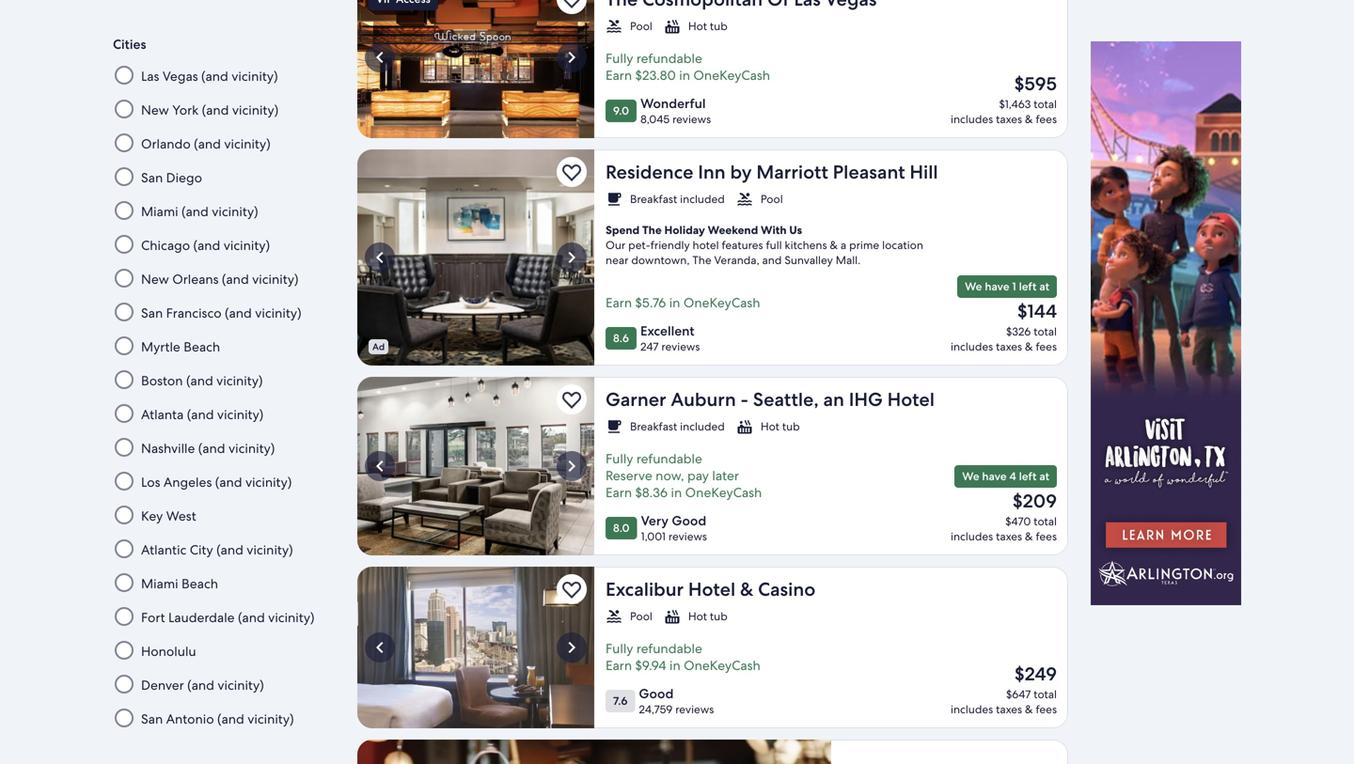 Task type: locate. For each thing, give the bounding box(es) containing it.
3 san from the top
[[141, 711, 163, 728]]

0 vertical spatial good
[[672, 513, 707, 530]]

includes inside we have 4 left at $209 $470 total includes taxes & fees
[[951, 530, 994, 544]]

spend
[[606, 223, 640, 238]]

myrtle
[[141, 339, 180, 356]]

small image
[[606, 18, 623, 35], [606, 191, 623, 208], [606, 419, 623, 436], [664, 609, 681, 626]]

taxes
[[996, 112, 1023, 127], [996, 340, 1023, 354], [996, 530, 1023, 544], [996, 703, 1023, 717]]

0 vertical spatial san
[[141, 169, 163, 186]]

1 breakfast included from the top
[[630, 192, 725, 206]]

1 vertical spatial have
[[982, 469, 1007, 484]]

taxes down $1,463
[[996, 112, 1023, 127]]

small image down the -
[[736, 419, 753, 436]]

we have 4 left at $209 $470 total includes taxes & fees
[[951, 469, 1057, 544]]

in right '$9.94'
[[670, 658, 681, 675]]

reviews inside excellent 247 reviews
[[662, 340, 700, 354]]

vicinity) down las vegas (and vicinity)
[[232, 102, 279, 119]]

hot down garner auburn - seattle, an ihg hotel
[[761, 420, 780, 434]]

city
[[190, 542, 213, 559]]

san up "myrtle"
[[141, 305, 163, 322]]

1 total from the top
[[1034, 97, 1057, 111]]

8,045
[[641, 112, 670, 127]]

small image down excalibur on the bottom of the page
[[606, 609, 623, 626]]

we left 4
[[963, 469, 980, 484]]

fees down $595
[[1036, 112, 1057, 127]]

1 horizontal spatial the
[[693, 253, 712, 268]]

1 vertical spatial we
[[963, 469, 980, 484]]

0 vertical spatial have
[[985, 279, 1010, 294]]

0 vertical spatial breakfast included
[[630, 192, 725, 206]]

the down hotel at the right
[[693, 253, 712, 268]]

reviews for wonderful
[[673, 112, 711, 127]]

have for $209
[[982, 469, 1007, 484]]

0 vertical spatial miami
[[141, 203, 178, 220]]

2 san from the top
[[141, 305, 163, 322]]

pool down residence inn by marriott pleasant hill
[[761, 192, 783, 206]]

$647
[[1007, 688, 1031, 702]]

2 vertical spatial hot tub
[[688, 610, 728, 624]]

small image down garner
[[606, 419, 623, 436]]

sunvalley
[[785, 253, 833, 268]]

nashville
[[141, 440, 195, 457]]

small image up fully refundable earn $23.80 in onekeycash on the top
[[664, 18, 681, 35]]

small image
[[664, 18, 681, 35], [736, 191, 753, 208], [736, 419, 753, 436], [606, 609, 623, 626]]

2 fully from the top
[[606, 451, 634, 468]]

1 vertical spatial breakfast included
[[630, 420, 725, 434]]

2 vertical spatial refundable
[[637, 641, 703, 658]]

total inside we have 4 left at $209 $470 total includes taxes & fees
[[1034, 515, 1057, 529]]

1 new from the top
[[141, 102, 169, 119]]

hotel
[[888, 388, 935, 412], [688, 578, 736, 602]]

refundable up good 24,759 reviews
[[637, 641, 703, 658]]

$5.76
[[635, 294, 666, 311]]

reviews right 247
[[662, 340, 700, 354]]

beach
[[184, 339, 220, 356], [182, 576, 218, 593]]

4 total from the top
[[1034, 688, 1057, 702]]

2 left from the top
[[1019, 469, 1037, 484]]

earn left "$8.36"
[[606, 484, 632, 501]]

3 taxes from the top
[[996, 530, 1023, 544]]

san left diego
[[141, 169, 163, 186]]

at inside we have 1 left at $144 $326 total includes taxes & fees
[[1040, 279, 1050, 294]]

(and right city
[[216, 542, 244, 559]]

myrtle beach
[[141, 339, 220, 356]]

1 fees from the top
[[1036, 112, 1057, 127]]

1 miami from the top
[[141, 203, 178, 220]]

spend the holiday weekend with us our pet-friendly hotel features full kitchens & a prime location near downtown, the veranda, and sunvalley mall.
[[606, 223, 924, 268]]

breakfast included down "auburn"
[[630, 420, 725, 434]]

(and up antonio
[[187, 677, 214, 694]]

0 vertical spatial included
[[680, 192, 725, 206]]

1
[[1013, 279, 1017, 294]]

0 vertical spatial we
[[965, 279, 983, 294]]

hot tub up fully refundable earn $23.80 in onekeycash on the top
[[688, 19, 728, 33]]

tub down the seattle,
[[783, 420, 800, 434]]

$249
[[1015, 662, 1057, 687]]

restaurant image
[[357, 0, 595, 138]]

0 horizontal spatial the
[[643, 223, 662, 238]]

& inside we have 4 left at $209 $470 total includes taxes & fees
[[1025, 530, 1033, 544]]

cities
[[113, 36, 146, 53]]

hot down excalibur hotel & casino
[[688, 610, 707, 624]]

we inside we have 4 left at $209 $470 total includes taxes & fees
[[963, 469, 980, 484]]

fully inside fully refundable earn $9.94 in onekeycash
[[606, 641, 634, 658]]

left right 4
[[1019, 469, 1037, 484]]

nashville (and vicinity)
[[141, 440, 275, 457]]

(and
[[201, 68, 228, 85], [202, 102, 229, 119], [194, 136, 221, 153], [182, 203, 209, 220], [193, 237, 220, 254], [222, 271, 249, 288], [225, 305, 252, 322], [186, 373, 213, 390], [187, 407, 214, 423], [198, 440, 225, 457], [215, 474, 242, 491], [216, 542, 244, 559], [238, 610, 265, 627], [187, 677, 214, 694], [217, 711, 244, 728]]

location
[[883, 238, 924, 253]]

san for san francisco (and vicinity)
[[141, 305, 163, 322]]

tub
[[710, 19, 728, 33], [783, 420, 800, 434], [710, 610, 728, 624]]

fees down $249
[[1036, 703, 1057, 717]]

& down '$326'
[[1025, 340, 1033, 354]]

taxes down the $470
[[996, 530, 1023, 544]]

total inside we have 1 left at $144 $326 total includes taxes & fees
[[1034, 325, 1057, 339]]

miami up chicago
[[141, 203, 178, 220]]

& down the $470
[[1025, 530, 1033, 544]]

fees inside we have 1 left at $144 $326 total includes taxes & fees
[[1036, 340, 1057, 354]]

taxes down '$326'
[[996, 340, 1023, 354]]

1 includes from the top
[[951, 112, 994, 127]]

$1,463
[[999, 97, 1031, 111]]

left right 1
[[1019, 279, 1037, 294]]

hot for auburn
[[761, 420, 780, 434]]

now,
[[656, 468, 684, 484]]

0 vertical spatial tub
[[710, 19, 728, 33]]

fees down $144
[[1036, 340, 1057, 354]]

show previous image for the cosmopolitan of las vegas image
[[369, 46, 391, 69]]

new for new york (and vicinity)
[[141, 102, 169, 119]]

show next image for excalibur hotel & casino image
[[561, 637, 583, 659]]

at for $209
[[1040, 469, 1050, 484]]

key
[[141, 508, 163, 525]]

refundable for $249
[[637, 641, 703, 658]]

beach for myrtle beach
[[184, 339, 220, 356]]

small image down excalibur on the bottom of the page
[[664, 609, 681, 626]]

hotel right excalibur on the bottom of the page
[[688, 578, 736, 602]]

small image for $595
[[606, 18, 623, 35]]

3 refundable from the top
[[637, 641, 703, 658]]

4 earn from the top
[[606, 658, 632, 675]]

have inside we have 1 left at $144 $326 total includes taxes & fees
[[985, 279, 1010, 294]]

1 vertical spatial miami
[[141, 576, 178, 593]]

atlantic
[[141, 542, 187, 559]]

vicinity) up new orleans (and vicinity)
[[224, 237, 270, 254]]

have
[[985, 279, 1010, 294], [982, 469, 1007, 484]]

0 vertical spatial pool
[[630, 19, 653, 33]]

good down '$9.94'
[[639, 686, 674, 703]]

& inside $249 $647 total includes taxes & fees
[[1025, 703, 1033, 717]]

left inside we have 1 left at $144 $326 total includes taxes & fees
[[1019, 279, 1037, 294]]

2 vertical spatial fully
[[606, 641, 634, 658]]

vicinity) up san francisco (and vicinity)
[[252, 271, 299, 288]]

fully left '$9.94'
[[606, 641, 634, 658]]

1 vertical spatial beach
[[182, 576, 218, 593]]

the up pet-
[[643, 223, 662, 238]]

reserve
[[606, 468, 653, 484]]

atlanta
[[141, 407, 184, 423]]

hot tub for &
[[688, 610, 728, 624]]

new left york
[[141, 102, 169, 119]]

earn inside fully refundable earn $9.94 in onekeycash
[[606, 658, 632, 675]]

antonio
[[166, 711, 214, 728]]

left inside we have 4 left at $209 $470 total includes taxes & fees
[[1019, 469, 1037, 484]]

prime
[[850, 238, 880, 253]]

san down 'denver'
[[141, 711, 163, 728]]

san antonio (and vicinity)
[[141, 711, 294, 728]]

(and right york
[[202, 102, 229, 119]]

1 included from the top
[[680, 192, 725, 206]]

denver (and vicinity)
[[141, 677, 264, 694]]

2 vertical spatial tub
[[710, 610, 728, 624]]

refundable inside fully refundable earn $23.80 in onekeycash
[[637, 50, 703, 67]]

honolulu
[[141, 644, 196, 661]]

3 includes from the top
[[951, 530, 994, 544]]

fees down $209
[[1036, 530, 1057, 544]]

refundable
[[637, 50, 703, 67], [637, 451, 703, 468], [637, 641, 703, 658]]

reviews right 24,759
[[676, 703, 714, 717]]

1 taxes from the top
[[996, 112, 1023, 127]]

holiday
[[665, 223, 705, 238]]

& inside we have 1 left at $144 $326 total includes taxes & fees
[[1025, 340, 1033, 354]]

orleans
[[172, 271, 219, 288]]

new
[[141, 102, 169, 119], [141, 271, 169, 288]]

reviews right 1,001
[[669, 530, 707, 544]]

tub up fully refundable earn $23.80 in onekeycash on the top
[[710, 19, 728, 33]]

Save Excalibur Hotel & Casino to a trip checkbox
[[557, 575, 587, 605]]

good right very
[[672, 513, 707, 530]]

vicinity)
[[232, 68, 278, 85], [232, 102, 279, 119], [224, 136, 271, 153], [212, 203, 258, 220], [224, 237, 270, 254], [252, 271, 299, 288], [255, 305, 302, 322], [217, 373, 263, 390], [217, 407, 264, 423], [229, 440, 275, 457], [245, 474, 292, 491], [247, 542, 293, 559], [268, 610, 315, 627], [218, 677, 264, 694], [248, 711, 294, 728]]

earn up 9.0
[[606, 67, 632, 84]]

in right "$8.36"
[[671, 484, 682, 501]]

(and down new orleans (and vicinity)
[[225, 305, 252, 322]]

0 vertical spatial at
[[1040, 279, 1050, 294]]

vegas
[[163, 68, 198, 85]]

reviews
[[673, 112, 711, 127], [662, 340, 700, 354], [669, 530, 707, 544], [676, 703, 714, 717]]

show next image for garner auburn - seattle, an ihg hotel image
[[561, 455, 583, 478]]

0 vertical spatial fully
[[606, 50, 634, 67]]

1 earn from the top
[[606, 67, 632, 84]]

earn left '$9.94'
[[606, 658, 632, 675]]

2 breakfast included from the top
[[630, 420, 725, 434]]

york
[[172, 102, 199, 119]]

& left a at the top
[[830, 238, 838, 253]]

0 vertical spatial left
[[1019, 279, 1037, 294]]

included down inn
[[680, 192, 725, 206]]

2 included from the top
[[680, 420, 725, 434]]

reviews inside good 24,759 reviews
[[676, 703, 714, 717]]

pet-
[[629, 238, 651, 253]]

2 miami from the top
[[141, 576, 178, 593]]

1 vertical spatial hot
[[761, 420, 780, 434]]

2 new from the top
[[141, 271, 169, 288]]

1 vertical spatial hot tub
[[761, 420, 800, 434]]

at inside we have 4 left at $209 $470 total includes taxes & fees
[[1040, 469, 1050, 484]]

we for $144
[[965, 279, 983, 294]]

have inside we have 4 left at $209 $470 total includes taxes & fees
[[982, 469, 1007, 484]]

los angeles (and vicinity)
[[141, 474, 292, 491]]

breakfast included for garner
[[630, 420, 725, 434]]

wonderful 8,045 reviews
[[641, 95, 711, 127]]

fully inside fully refundable earn $23.80 in onekeycash
[[606, 50, 634, 67]]

1 vertical spatial tub
[[783, 420, 800, 434]]

hot for hotel
[[688, 610, 707, 624]]

inn
[[698, 160, 726, 184]]

los
[[141, 474, 160, 491]]

1 vertical spatial good
[[639, 686, 674, 703]]

we inside we have 1 left at $144 $326 total includes taxes & fees
[[965, 279, 983, 294]]

earn
[[606, 67, 632, 84], [606, 294, 632, 311], [606, 484, 632, 501], [606, 658, 632, 675]]

included down "auburn"
[[680, 420, 725, 434]]

4 includes from the top
[[951, 703, 994, 717]]

(and down the miami (and vicinity)
[[193, 237, 220, 254]]

pool
[[630, 19, 653, 33], [761, 192, 783, 206], [630, 610, 653, 624]]

0 horizontal spatial hotel
[[688, 578, 736, 602]]

hotel
[[693, 238, 719, 253]]

1 vertical spatial san
[[141, 305, 163, 322]]

2 taxes from the top
[[996, 340, 1023, 354]]

0 vertical spatial breakfast
[[630, 192, 678, 206]]

taxes down $647 in the right bottom of the page
[[996, 703, 1023, 717]]

good inside good 24,759 reviews
[[639, 686, 674, 703]]

refundable up wonderful
[[637, 50, 703, 67]]

includes inside $249 $647 total includes taxes & fees
[[951, 703, 994, 717]]

chicago
[[141, 237, 190, 254]]

vicinity) right city
[[247, 542, 293, 559]]

4 taxes from the top
[[996, 703, 1023, 717]]

vicinity) up chicago (and vicinity)
[[212, 203, 258, 220]]

2 vertical spatial hot
[[688, 610, 707, 624]]

0 vertical spatial new
[[141, 102, 169, 119]]

includes
[[951, 112, 994, 127], [951, 340, 994, 354], [951, 530, 994, 544], [951, 703, 994, 717]]

show previous image for residence inn by marriott pleasant hill image
[[369, 246, 391, 269]]

miami
[[141, 203, 178, 220], [141, 576, 178, 593]]

& down $1,463
[[1025, 112, 1033, 127]]

total down $595
[[1034, 97, 1057, 111]]

small image up spend
[[606, 191, 623, 208]]

refundable inside fully refundable earn $9.94 in onekeycash
[[637, 641, 703, 658]]

small image down by
[[736, 191, 753, 208]]

1 vertical spatial breakfast
[[630, 420, 678, 434]]

we
[[965, 279, 983, 294], [963, 469, 980, 484]]

earn left $5.76
[[606, 294, 632, 311]]

taxes inside $595 $1,463 total includes taxes & fees
[[996, 112, 1023, 127]]

fully for $595
[[606, 50, 634, 67]]

refundable up "$8.36"
[[637, 451, 703, 468]]

1 horizontal spatial hotel
[[888, 388, 935, 412]]

left
[[1019, 279, 1037, 294], [1019, 469, 1037, 484]]

onekeycash up wonderful
[[694, 67, 771, 84]]

2 vertical spatial san
[[141, 711, 163, 728]]

reviews right "8,045"
[[673, 112, 711, 127]]

1 left from the top
[[1019, 279, 1037, 294]]

4
[[1010, 469, 1017, 484]]

hot up fully refundable earn $23.80 in onekeycash on the top
[[688, 19, 707, 33]]

hotel right ihg
[[888, 388, 935, 412]]

(and up 'new york (and vicinity)'
[[201, 68, 228, 85]]

casino
[[758, 578, 816, 602]]

small image for we have 4 left at
[[736, 419, 753, 436]]

1 vertical spatial at
[[1040, 469, 1050, 484]]

auburn
[[671, 388, 736, 412]]

vicinity) up 'new york (and vicinity)'
[[232, 68, 278, 85]]

reviews inside wonderful 8,045 reviews
[[673, 112, 711, 127]]

1 vertical spatial hotel
[[688, 578, 736, 602]]

beach for miami beach
[[182, 576, 218, 593]]

fees inside $249 $647 total includes taxes & fees
[[1036, 703, 1057, 717]]

includes inside $595 $1,463 total includes taxes & fees
[[951, 112, 994, 127]]

total inside $595 $1,463 total includes taxes & fees
[[1034, 97, 1057, 111]]

0 vertical spatial beach
[[184, 339, 220, 356]]

included for auburn
[[680, 420, 725, 434]]

3 fees from the top
[[1036, 530, 1057, 544]]

1 vertical spatial new
[[141, 271, 169, 288]]

2 earn from the top
[[606, 294, 632, 311]]

total inside $249 $647 total includes taxes & fees
[[1034, 688, 1057, 702]]

1 breakfast from the top
[[630, 192, 678, 206]]

total down $144
[[1034, 325, 1057, 339]]

0 vertical spatial refundable
[[637, 50, 703, 67]]

24,759
[[639, 703, 673, 717]]

a
[[841, 238, 847, 253]]

reviews inside 'very good 1,001 reviews'
[[669, 530, 707, 544]]

pool down excalibur on the bottom of the page
[[630, 610, 653, 624]]

2 at from the top
[[1040, 469, 1050, 484]]

good 24,759 reviews
[[639, 686, 714, 717]]

2 breakfast from the top
[[630, 420, 678, 434]]

1 at from the top
[[1040, 279, 1050, 294]]

onekeycash right now,
[[685, 484, 762, 501]]

total down $209
[[1034, 515, 1057, 529]]

1 vertical spatial fully
[[606, 451, 634, 468]]

small image for we have 4 left at
[[606, 419, 623, 436]]

2 total from the top
[[1034, 325, 1057, 339]]

have for $144
[[985, 279, 1010, 294]]

breakfast down garner
[[630, 420, 678, 434]]

$209
[[1013, 489, 1057, 514]]

in inside the fully refundable reserve now, pay later earn $8.36 in onekeycash
[[671, 484, 682, 501]]

small image up fully refundable earn $23.80 in onekeycash on the top
[[606, 18, 623, 35]]

lauderdale
[[168, 610, 235, 627]]

small image for we have 1 left at
[[606, 191, 623, 208]]

1 vertical spatial included
[[680, 420, 725, 434]]

1 vertical spatial left
[[1019, 469, 1037, 484]]

breakfast down the residence
[[630, 192, 678, 206]]

ihg
[[849, 388, 883, 412]]

orlando (and vicinity)
[[141, 136, 271, 153]]

features
[[722, 238, 763, 253]]

includes inside we have 1 left at $144 $326 total includes taxes & fees
[[951, 340, 994, 354]]

3 total from the top
[[1034, 515, 1057, 529]]

1 vertical spatial the
[[693, 253, 712, 268]]

breakfast included
[[630, 192, 725, 206], [630, 420, 725, 434]]

2 vertical spatial pool
[[630, 610, 653, 624]]

we left 1
[[965, 279, 983, 294]]

3 fully from the top
[[606, 641, 634, 658]]

1 vertical spatial refundable
[[637, 451, 703, 468]]

2 includes from the top
[[951, 340, 994, 354]]

1 san from the top
[[141, 169, 163, 186]]

$470
[[1006, 515, 1031, 529]]

0 vertical spatial the
[[643, 223, 662, 238]]

1 refundable from the top
[[637, 50, 703, 67]]

fully right show next image for garner auburn - seattle, an ihg hotel
[[606, 451, 634, 468]]

1 fully from the top
[[606, 50, 634, 67]]

small image for $595
[[664, 18, 681, 35]]

wonderful
[[641, 95, 706, 112]]

Save Garner Auburn - Seattle, an IHG Hotel to a trip checkbox
[[557, 385, 587, 415]]

total down $249
[[1034, 688, 1057, 702]]

las vegas (and vicinity)
[[141, 68, 278, 85]]

8.0
[[613, 521, 630, 536]]

at for $144
[[1040, 279, 1050, 294]]

garner auburn - seattle, an ihg hotel
[[606, 388, 935, 412]]

2 fees from the top
[[1036, 340, 1057, 354]]

2 refundable from the top
[[637, 451, 703, 468]]

4 fees from the top
[[1036, 703, 1057, 717]]

tub for casino
[[710, 610, 728, 624]]

fully
[[606, 50, 634, 67], [606, 451, 634, 468], [606, 641, 634, 658]]

breakfast for residence
[[630, 192, 678, 206]]

3 earn from the top
[[606, 484, 632, 501]]



Task type: describe. For each thing, give the bounding box(es) containing it.
0 vertical spatial hotel
[[888, 388, 935, 412]]

exterior image
[[357, 377, 595, 556]]

(and right lauderdale
[[238, 610, 265, 627]]

show previous image for excalibur hotel & casino image
[[369, 637, 391, 659]]

(and up chicago (and vicinity)
[[182, 203, 209, 220]]

& left casino
[[740, 578, 754, 602]]

pay
[[688, 468, 709, 484]]

-
[[741, 388, 749, 412]]

$249 $647 total includes taxes & fees
[[951, 662, 1057, 717]]

(and up atlanta (and vicinity)
[[186, 373, 213, 390]]

in inside fully refundable earn $23.80 in onekeycash
[[679, 67, 690, 84]]

$8.36
[[635, 484, 668, 501]]

vicinity) up san antonio (and vicinity)
[[218, 677, 264, 694]]

city view image
[[357, 567, 595, 729]]

and
[[763, 253, 782, 268]]

(and down boston (and vicinity)
[[187, 407, 214, 423]]

bbq/picnic area image
[[357, 150, 595, 366]]

fees inside we have 4 left at $209 $470 total includes taxes & fees
[[1036, 530, 1057, 544]]

miami (and vicinity)
[[141, 203, 258, 220]]

taxes inside we have 4 left at $209 $470 total includes taxes & fees
[[996, 530, 1023, 544]]

very
[[641, 513, 669, 530]]

san for san diego
[[141, 169, 163, 186]]

8.6
[[613, 331, 629, 346]]

west
[[166, 508, 196, 525]]

atlanta (and vicinity)
[[141, 407, 264, 423]]

san francisco (and vicinity)
[[141, 305, 302, 322]]

us
[[790, 223, 802, 238]]

excalibur
[[606, 578, 684, 602]]

vicinity) up atlanta (and vicinity)
[[217, 373, 263, 390]]

fully refundable earn $9.94 in onekeycash
[[606, 641, 761, 675]]

refundable for $595
[[637, 50, 703, 67]]

left for $209
[[1019, 469, 1037, 484]]

chicago (and vicinity)
[[141, 237, 270, 254]]

francisco
[[166, 305, 222, 322]]

pool for $595
[[630, 19, 653, 33]]

refundable inside the fully refundable reserve now, pay later earn $8.36 in onekeycash
[[637, 451, 703, 468]]

taxes inside $249 $647 total includes taxes & fees
[[996, 703, 1023, 717]]

(and right antonio
[[217, 711, 244, 728]]

small image for we have 1 left at
[[736, 191, 753, 208]]

Save Residence Inn by Marriott Pleasant Hill to a trip checkbox
[[557, 157, 587, 187]]

fully refundable reserve now, pay later earn $8.36 in onekeycash
[[606, 451, 762, 501]]

onekeycash inside fully refundable earn $9.94 in onekeycash
[[684, 658, 761, 675]]

garner
[[606, 388, 667, 412]]

vicinity) down nashville (and vicinity)
[[245, 474, 292, 491]]

& inside spend the holiday weekend with us our pet-friendly hotel features full kitchens & a prime location near downtown, the veranda, and sunvalley mall.
[[830, 238, 838, 253]]

$595 $1,463 total includes taxes & fees
[[951, 71, 1057, 127]]

veranda,
[[715, 253, 760, 268]]

(and down 'new york (and vicinity)'
[[194, 136, 221, 153]]

this is a sponsored video, click to open in new tab for more information element
[[357, 740, 832, 765]]

residence inn by marriott pleasant hill
[[606, 160, 938, 184]]

show next image for residence inn by marriott pleasant hill image
[[561, 246, 583, 269]]

7.6
[[613, 694, 628, 709]]

we have 1 left at $144 $326 total includes taxes & fees
[[951, 279, 1057, 354]]

vicinity) down new orleans (and vicinity)
[[255, 305, 302, 322]]

reviews for excellent
[[662, 340, 700, 354]]

pool for $249
[[630, 610, 653, 624]]

excalibur hotel & casino
[[606, 578, 816, 602]]

our
[[606, 238, 626, 253]]

fort lauderdale (and vicinity)
[[141, 610, 315, 627]]

orlando
[[141, 136, 191, 153]]

1,001
[[641, 530, 666, 544]]

key west
[[141, 508, 196, 525]]

0 vertical spatial hot tub
[[688, 19, 728, 33]]

fully for $249
[[606, 641, 634, 658]]

in inside fully refundable earn $9.94 in onekeycash
[[670, 658, 681, 675]]

fully refundable earn $23.80 in onekeycash
[[606, 50, 771, 84]]

tub for seattle,
[[783, 420, 800, 434]]

247
[[641, 340, 659, 354]]

earn inside the fully refundable reserve now, pay later earn $8.36 in onekeycash
[[606, 484, 632, 501]]

boston
[[141, 373, 183, 390]]

weekend
[[708, 223, 758, 238]]

very good 1,001 reviews
[[641, 513, 707, 544]]

(and up los angeles (and vicinity)
[[198, 440, 225, 457]]

9.0
[[613, 103, 629, 118]]

left for $144
[[1019, 279, 1037, 294]]

$9.94
[[635, 658, 667, 675]]

taxes inside we have 1 left at $144 $326 total includes taxes & fees
[[996, 340, 1023, 354]]

seattle,
[[753, 388, 819, 412]]

earn $5.76 in onekeycash
[[606, 294, 761, 311]]

onekeycash inside the fully refundable reserve now, pay later earn $8.36 in onekeycash
[[685, 484, 762, 501]]

vicinity) up los angeles (and vicinity)
[[229, 440, 275, 457]]

friendly
[[651, 238, 690, 253]]

marriott
[[757, 160, 829, 184]]

onekeycash inside fully refundable earn $23.80 in onekeycash
[[694, 67, 771, 84]]

show previous image for garner auburn - seattle, an ihg hotel image
[[369, 455, 391, 478]]

hot tub for -
[[761, 420, 800, 434]]

ad
[[373, 341, 385, 353]]

vicinity) down 'new york (and vicinity)'
[[224, 136, 271, 153]]

full
[[766, 238, 782, 253]]

new for new orleans (and vicinity)
[[141, 271, 169, 288]]

good inside 'very good 1,001 reviews'
[[672, 513, 707, 530]]

las
[[141, 68, 159, 85]]

boston (and vicinity)
[[141, 373, 263, 390]]

vicinity) up nashville (and vicinity)
[[217, 407, 264, 423]]

miami beach
[[141, 576, 218, 593]]

angeles
[[164, 474, 212, 491]]

vicinity) right lauderdale
[[268, 610, 315, 627]]

fort
[[141, 610, 165, 627]]

san diego
[[141, 169, 202, 186]]

atlantic city (and vicinity)
[[141, 542, 293, 559]]

vicinity) down 'denver (and vicinity)'
[[248, 711, 294, 728]]

fully inside the fully refundable reserve now, pay later earn $8.36 in onekeycash
[[606, 451, 634, 468]]

san for san antonio (and vicinity)
[[141, 711, 163, 728]]

0 vertical spatial hot
[[688, 19, 707, 33]]

included for inn
[[680, 192, 725, 206]]

residence
[[606, 160, 694, 184]]

$595
[[1015, 71, 1057, 96]]

$23.80
[[635, 67, 676, 84]]

we for $209
[[963, 469, 980, 484]]

earn inside fully refundable earn $23.80 in onekeycash
[[606, 67, 632, 84]]

new york (and vicinity)
[[141, 102, 279, 119]]

kitchens
[[785, 238, 827, 253]]

& inside $595 $1,463 total includes taxes & fees
[[1025, 112, 1033, 127]]

pleasant
[[833, 160, 906, 184]]

excellent
[[641, 323, 695, 340]]

near
[[606, 253, 629, 268]]

onekeycash down veranda,
[[684, 294, 761, 311]]

$144
[[1018, 299, 1057, 324]]

downtown,
[[632, 253, 690, 268]]

diego
[[166, 169, 202, 186]]

fees inside $595 $1,463 total includes taxes & fees
[[1036, 112, 1057, 127]]

breakfast included for residence
[[630, 192, 725, 206]]

(and down nashville (and vicinity)
[[215, 474, 242, 491]]

new orleans (and vicinity)
[[141, 271, 299, 288]]

miami for miami (and vicinity)
[[141, 203, 178, 220]]

an
[[824, 388, 845, 412]]

reviews for good
[[676, 703, 714, 717]]

miami for miami beach
[[141, 576, 178, 593]]

mall.
[[836, 253, 861, 268]]

hill
[[910, 160, 938, 184]]

1 vertical spatial pool
[[761, 192, 783, 206]]

by
[[730, 160, 752, 184]]

(and up san francisco (and vicinity)
[[222, 271, 249, 288]]

with
[[761, 223, 787, 238]]

breakfast for garner
[[630, 420, 678, 434]]

show next image for the cosmopolitan of las vegas image
[[561, 46, 583, 69]]

in right $5.76
[[670, 294, 681, 311]]



Task type: vqa. For each thing, say whether or not it's contained in the screenshot.
Hot Tub related to &
yes



